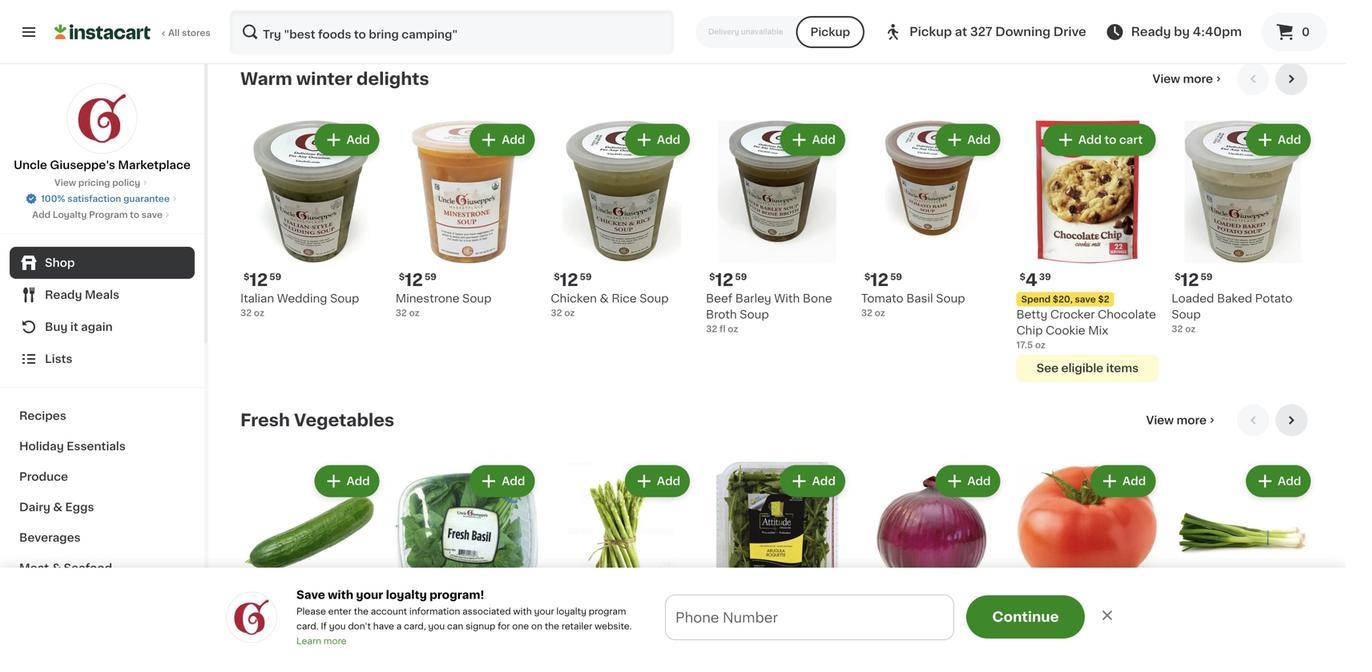 Task type: describe. For each thing, give the bounding box(es) containing it.
product group containing each (est.)
[[862, 462, 1004, 657]]

satisfaction
[[67, 194, 121, 203]]

italian wedding soup 32 oz
[[241, 293, 359, 317]]

add inside add to cart button
[[1079, 134, 1102, 146]]

rice
[[612, 293, 637, 304]]

$ for tomato basil soup
[[865, 272, 871, 281]]

add button for beef barley with bone broth soup
[[782, 126, 844, 154]]

oz inside minestrone soup 32 oz
[[409, 308, 420, 317]]

32 inside chicken & rice soup 32 oz
[[551, 308, 562, 317]]

if
[[321, 622, 327, 631]]

qualify.
[[858, 622, 909, 635]]

$ for cucumber
[[244, 614, 250, 623]]

all stores link
[[55, 10, 212, 55]]

12 for chicken
[[560, 272, 579, 288]]

1 horizontal spatial all
[[279, 19, 290, 28]]

get
[[537, 622, 564, 635]]

$ left $5
[[554, 614, 560, 623]]

buy it again
[[45, 321, 113, 333]]

continue button
[[967, 595, 1086, 639]]

59 left the •
[[729, 614, 741, 623]]

59 left off
[[574, 614, 586, 623]]

$ for beef barley with bone broth soup
[[710, 272, 716, 281]]

save
[[297, 590, 325, 601]]

$ for spend $20, save $2
[[1020, 272, 1026, 281]]

produce link
[[10, 462, 195, 492]]

red onion
[[862, 634, 921, 645]]

$ 12 59 for loaded
[[1176, 272, 1213, 288]]

dairy & eggs link
[[10, 492, 195, 523]]

$ 1 19
[[244, 613, 269, 630]]

it
[[70, 321, 78, 333]]

loaded baked potato soup 32 oz
[[1172, 293, 1293, 333]]

soup inside beef barley with bone broth soup 32 fl oz
[[740, 309, 769, 320]]

seafood
[[64, 563, 112, 574]]

add button for loaded baked potato soup
[[1248, 126, 1310, 154]]

guarantee
[[123, 194, 170, 203]]

soup inside 'loaded baked potato soup 32 oz'
[[1172, 309, 1202, 320]]

soup inside tomato basil soup 32 oz
[[937, 293, 966, 304]]

italian
[[241, 293, 274, 304]]

ready for ready meals
[[45, 289, 82, 301]]

beverages
[[19, 532, 81, 544]]

learn more link
[[297, 637, 347, 646]]

add button for 3
[[472, 467, 533, 496]]

red
[[862, 634, 884, 645]]

1 $ 4 59 from the left
[[710, 613, 741, 630]]

0 vertical spatial loyalty
[[386, 590, 427, 601]]

Phone Number text field
[[666, 595, 954, 640]]

baked
[[1218, 293, 1253, 304]]

100% satisfaction guarantee button
[[25, 189, 179, 205]]

$ 12 59 for chicken
[[554, 272, 592, 288]]

downing
[[996, 26, 1051, 38]]

0 vertical spatial your
[[356, 590, 383, 601]]

(est.) inside $3.04 each (estimated) element
[[1093, 612, 1127, 625]]

attitude
[[740, 634, 786, 645]]

redeem
[[941, 624, 980, 633]]

lists link
[[10, 343, 195, 375]]

beefsteak
[[1017, 634, 1074, 645]]

0 vertical spatial more
[[1184, 73, 1214, 85]]

item carousel region containing warm winter delights
[[241, 63, 1315, 391]]

tomato basil soup 32 oz
[[862, 293, 966, 317]]

mix​
[[1089, 325, 1109, 336]]

chip
[[1017, 325, 1044, 336]]

again
[[81, 321, 113, 333]]

0 horizontal spatial (est.)
[[933, 612, 967, 625]]

save with your loyalty program! please enter the account information associated with your loyalty program card. if you don't have a card, you can signup for one on the retailer website. learn more
[[297, 590, 632, 646]]

soup inside chicken & rice soup 32 oz
[[640, 293, 669, 304]]

1
[[250, 613, 257, 630]]

$ for minestrone soup
[[399, 272, 405, 281]]

oz inside italian wedding soup 32 oz
[[254, 308, 265, 317]]

view pricing policy
[[54, 178, 140, 187]]

oz inside tomato basil soup 32 oz
[[875, 308, 886, 317]]

4 for fresh
[[716, 613, 727, 630]]

32 inside 'loaded baked potato soup 32 oz'
[[1172, 325, 1184, 333]]

0 horizontal spatial save
[[142, 210, 163, 219]]

4:40pm
[[1194, 26, 1243, 38]]

shop
[[45, 257, 75, 269]]

dairy & eggs
[[19, 502, 94, 513]]

pickup at 327 downing drive
[[910, 26, 1087, 38]]

$50.00
[[788, 622, 837, 635]]

1 vertical spatial with
[[514, 607, 532, 616]]

& for dairy
[[53, 502, 63, 513]]

crocker
[[1051, 309, 1096, 320]]

beverages link
[[10, 523, 195, 553]]

product group containing 1
[[241, 462, 383, 657]]

32 inside italian wedding soup 32 oz
[[241, 308, 252, 317]]

fresh vegetables
[[241, 412, 395, 429]]

$3.04 each (estimated) element
[[1017, 611, 1160, 632]]

service type group
[[696, 16, 865, 48]]

policy
[[112, 178, 140, 187]]

basil
[[907, 293, 934, 304]]

broth
[[706, 309, 737, 320]]

0 vertical spatial the
[[354, 607, 369, 616]]

betty crocker chocolate chip cookie mix​ 17.5 oz
[[1017, 309, 1157, 349]]

$ 3 49
[[399, 613, 430, 630]]

ready by 4:40pm
[[1132, 26, 1243, 38]]

recipes
[[19, 410, 66, 422]]

chicken
[[551, 293, 597, 304]]

soup inside minestrone soup 32 oz
[[463, 293, 492, 304]]

please
[[297, 607, 326, 616]]

$5
[[567, 622, 585, 635]]

add loyalty program to save link
[[32, 208, 172, 221]]

•
[[748, 622, 753, 635]]

add button for beefsteak tomato
[[1093, 467, 1155, 496]]

add to cart
[[1079, 134, 1143, 146]]

view pricing policy link
[[54, 176, 150, 189]]

0 horizontal spatial 4
[[560, 613, 572, 630]]

$ for chicken & rice soup
[[554, 272, 560, 281]]

arugula
[[789, 634, 832, 645]]

32 inside minestrone soup 32 oz
[[396, 308, 407, 317]]

cart
[[1120, 134, 1143, 146]]

$ 4 39
[[1020, 272, 1052, 288]]

pickup button
[[797, 16, 865, 48]]

onion
[[887, 634, 921, 645]]

pickup for pickup
[[811, 26, 851, 38]]

see
[[1037, 363, 1059, 374]]

$ 12 59 for beef
[[710, 272, 747, 288]]

see eligible items button
[[1017, 355, 1160, 382]]

oz inside 'betty crocker chocolate chip cookie mix​ 17.5 oz'
[[1036, 341, 1046, 349]]

add button for red onion
[[937, 467, 999, 496]]

oz inside beef barley with bone broth soup 32 fl oz
[[728, 325, 739, 333]]

pricing
[[78, 178, 110, 187]]

add button for chicken & rice soup
[[627, 126, 689, 154]]

ready meals button
[[10, 279, 195, 311]]

49
[[418, 614, 430, 623]]

holiday essentials link
[[10, 431, 195, 462]]

$ for italian wedding soup
[[244, 272, 250, 281]]

add inside treatment tracker modal dialog
[[757, 622, 784, 635]]

view inside popup button
[[1147, 415, 1175, 426]]



Task type: locate. For each thing, give the bounding box(es) containing it.
$ 12 59 up chicken
[[554, 272, 592, 288]]

with
[[775, 293, 800, 304]]

2 horizontal spatial 4
[[1026, 272, 1038, 288]]

32 inside tomato basil soup 32 oz
[[862, 308, 873, 317]]

6 $ 12 59 from the left
[[1176, 272, 1213, 288]]

minestrone
[[396, 293, 460, 304]]

associated
[[463, 607, 511, 616]]

chocolate
[[1098, 309, 1157, 320]]

each up onion
[[898, 612, 930, 625]]

holiday down program
[[612, 622, 668, 635]]

1 horizontal spatial $ 4 59
[[710, 613, 741, 630]]

soup right rice
[[640, 293, 669, 304]]

view inside 'link'
[[54, 178, 76, 187]]

essentials inside treatment tracker modal dialog
[[671, 622, 745, 635]]

more inside popup button
[[1177, 415, 1207, 426]]

4 12 from the left
[[560, 272, 579, 288]]

$ inside $ 3 49
[[399, 614, 405, 623]]

0 vertical spatial uncle giuseppe's marketplace logo image
[[67, 83, 137, 154]]

chicken & rice soup 32 oz
[[551, 293, 669, 317]]

4 for spend
[[1026, 272, 1038, 288]]

redeem button
[[921, 616, 999, 641]]

0 vertical spatial item carousel region
[[241, 63, 1315, 391]]

fresh left vegetables
[[241, 412, 290, 429]]

12 up minestrone
[[405, 272, 423, 288]]

59 up minestrone
[[425, 272, 437, 281]]

& right meat
[[52, 563, 61, 574]]

on
[[532, 622, 543, 631]]

3 12 from the left
[[716, 272, 734, 288]]

0 horizontal spatial your
[[356, 590, 383, 601]]

1 vertical spatial fresh
[[706, 634, 738, 645]]

continue
[[993, 610, 1060, 624]]

1 item carousel region from the top
[[241, 63, 1315, 391]]

& left 'eggs'
[[53, 502, 63, 513]]

$ left "04"
[[1020, 614, 1026, 623]]

save
[[142, 210, 163, 219], [1076, 295, 1097, 304]]

$ inside $ 1 19
[[244, 614, 250, 623]]

essentials left the •
[[671, 622, 745, 635]]

& for chicken
[[600, 293, 609, 304]]

instacart logo image
[[55, 22, 151, 42]]

2 $ 4 59 from the left
[[554, 613, 586, 630]]

view more button
[[1140, 404, 1225, 436]]

beef
[[706, 293, 733, 304]]

0 horizontal spatial uncle giuseppe's marketplace logo image
[[67, 83, 137, 154]]

5 $ 12 59 from the left
[[865, 272, 903, 288]]

1 vertical spatial &
[[53, 502, 63, 513]]

0 horizontal spatial $ 4 59
[[554, 613, 586, 630]]

4 right on
[[560, 613, 572, 630]]

0 horizontal spatial essentials
[[67, 441, 126, 452]]

item carousel region containing fresh vegetables
[[241, 404, 1315, 657]]

oz
[[254, 308, 265, 317], [409, 308, 420, 317], [565, 308, 575, 317], [875, 308, 886, 317], [728, 325, 739, 333], [1186, 325, 1196, 333], [1036, 341, 1046, 349]]

pickup for pickup at 327 downing drive
[[910, 26, 953, 38]]

$ inside $ 3 04
[[1020, 614, 1026, 623]]

1 horizontal spatial you
[[428, 622, 445, 631]]

loyalty up retailer
[[557, 607, 587, 616]]

0 horizontal spatial with
[[328, 590, 354, 601]]

& for meat
[[52, 563, 61, 574]]

produce
[[19, 471, 68, 483]]

59 up italian
[[270, 272, 281, 281]]

save left $2
[[1076, 295, 1097, 304]]

$ up italian
[[244, 272, 250, 281]]

59 up chicken
[[580, 272, 592, 281]]

each up beefsteak tomato
[[1058, 612, 1090, 625]]

uncle giuseppe's marketplace logo image left card.
[[226, 592, 277, 643]]

view more inside popup button
[[1147, 415, 1207, 426]]

1 horizontal spatial uncle giuseppe's marketplace logo image
[[226, 592, 277, 643]]

1 horizontal spatial ready
[[1132, 26, 1172, 38]]

$ for fresh attitude arugula
[[710, 614, 716, 623]]

your
[[356, 590, 383, 601], [534, 607, 554, 616]]

more
[[1184, 73, 1214, 85], [1177, 415, 1207, 426], [324, 637, 347, 646]]

close image
[[1100, 608, 1116, 624]]

& left rice
[[600, 293, 609, 304]]

19
[[259, 614, 269, 623]]

12 for italian
[[250, 272, 268, 288]]

1 vertical spatial item carousel region
[[241, 404, 1315, 657]]

loyalty up account
[[386, 590, 427, 601]]

by
[[1175, 26, 1191, 38]]

0 vertical spatial ready
[[1132, 26, 1172, 38]]

can
[[447, 622, 464, 631]]

item carousel region
[[241, 63, 1315, 391], [241, 404, 1315, 657]]

with up one
[[514, 607, 532, 616]]

uncle giuseppe's marketplace logo image up uncle giuseppe's marketplace
[[67, 83, 137, 154]]

0 horizontal spatial pickup
[[811, 26, 851, 38]]

12 up italian
[[250, 272, 268, 288]]

lists
[[45, 354, 73, 365]]

2 vertical spatial more
[[324, 637, 347, 646]]

to down the guarantee
[[130, 210, 139, 219]]

2 vertical spatial &
[[52, 563, 61, 574]]

add button for cucumber
[[316, 467, 378, 496]]

5 12 from the left
[[871, 272, 889, 288]]

4 left 39
[[1026, 272, 1038, 288]]

None search field
[[229, 10, 675, 55]]

1 vertical spatial uncle giuseppe's marketplace logo image
[[226, 592, 277, 643]]

12 up loaded
[[1181, 272, 1200, 288]]

1 horizontal spatial loyalty
[[557, 607, 587, 616]]

4
[[1026, 272, 1038, 288], [716, 613, 727, 630], [560, 613, 572, 630]]

program
[[89, 210, 128, 219]]

100% satisfaction guarantee
[[41, 194, 170, 203]]

to inside button
[[1105, 134, 1117, 146]]

the
[[354, 607, 369, 616], [545, 622, 560, 631]]

beefsteak tomato
[[1017, 634, 1119, 645]]

$ left the •
[[710, 614, 716, 623]]

fl
[[720, 325, 726, 333]]

treatment tracker modal dialog
[[208, 600, 1347, 657]]

(est.) right "qualify."
[[933, 612, 967, 625]]

view all
[[255, 19, 290, 28]]

soup down loaded
[[1172, 309, 1202, 320]]

to inside treatment tracker modal dialog
[[841, 622, 855, 635]]

0 horizontal spatial ready
[[45, 289, 82, 301]]

$ 12 59 for tomato
[[865, 272, 903, 288]]

1 horizontal spatial each (est.)
[[1058, 612, 1127, 625]]

product group containing add
[[1172, 462, 1315, 657]]

view
[[255, 19, 277, 28], [1153, 73, 1181, 85], [54, 178, 76, 187], [1147, 415, 1175, 426]]

32
[[241, 308, 252, 317], [396, 308, 407, 317], [551, 308, 562, 317], [862, 308, 873, 317], [706, 325, 718, 333], [1172, 325, 1184, 333]]

pickup inside popup button
[[910, 26, 953, 38]]

oz inside 'loaded baked potato soup 32 oz'
[[1186, 325, 1196, 333]]

holiday inside holiday essentials "link"
[[19, 441, 64, 452]]

$ up loaded
[[1176, 272, 1181, 281]]

shop link
[[10, 247, 195, 279]]

0 vertical spatial essentials
[[67, 441, 126, 452]]

1 horizontal spatial tomato
[[1077, 634, 1119, 645]]

1 horizontal spatial essentials
[[671, 622, 745, 635]]

to left cart
[[1105, 134, 1117, 146]]

you right if
[[329, 622, 346, 631]]

add button for fresh attitude arugula
[[782, 467, 844, 496]]

0 horizontal spatial each (est.)
[[898, 612, 967, 625]]

soup inside italian wedding soup 32 oz
[[330, 293, 359, 304]]

1 vertical spatial more
[[1177, 415, 1207, 426]]

to left red at the right bottom
[[841, 622, 855, 635]]

0 button
[[1262, 13, 1328, 51]]

3 $ 12 59 from the left
[[710, 272, 747, 288]]

1 $ 12 59 from the left
[[244, 272, 281, 288]]

1 vertical spatial ready
[[45, 289, 82, 301]]

holiday inside treatment tracker modal dialog
[[612, 622, 668, 635]]

$ right have
[[399, 614, 405, 623]]

each inside product group
[[898, 612, 930, 625]]

with up enter
[[328, 590, 354, 601]]

59 for chicken
[[580, 272, 592, 281]]

3 left "04"
[[1026, 613, 1037, 630]]

you down information at the left of page
[[428, 622, 445, 631]]

2 $ 12 59 from the left
[[399, 272, 437, 288]]

each (est.) up onion
[[898, 612, 967, 625]]

&
[[600, 293, 609, 304], [53, 502, 63, 513], [52, 563, 61, 574]]

your up account
[[356, 590, 383, 601]]

$ up tomato basil soup 32 oz
[[865, 272, 871, 281]]

$ for loaded baked potato soup
[[1176, 272, 1181, 281]]

program
[[589, 607, 626, 616]]

1 vertical spatial your
[[534, 607, 554, 616]]

0 horizontal spatial each
[[898, 612, 930, 625]]

327
[[971, 26, 993, 38]]

all
[[279, 19, 290, 28], [168, 28, 180, 37]]

minestrone soup 32 oz
[[396, 293, 492, 317]]

0
[[1303, 26, 1311, 38]]

add inside add loyalty program to save link
[[32, 210, 51, 219]]

cucumber
[[241, 634, 300, 645]]

100%
[[41, 194, 65, 203]]

view more link
[[1153, 71, 1225, 87]]

oz inside chicken & rice soup 32 oz
[[565, 308, 575, 317]]

12 for loaded
[[1181, 272, 1200, 288]]

loaded
[[1172, 293, 1215, 304]]

uncle
[[14, 160, 47, 171]]

each (est.) up beefsteak tomato
[[1058, 612, 1127, 625]]

1 vertical spatial save
[[1076, 295, 1097, 304]]

3 for $ 3 49
[[405, 613, 416, 630]]

32 inside beef barley with bone broth soup 32 fl oz
[[706, 325, 718, 333]]

$ 3 04
[[1020, 613, 1051, 630]]

4 $ 12 59 from the left
[[554, 272, 592, 288]]

more inside save with your loyalty program! please enter the account information associated with your loyalty program card. if you don't have a card, you can signup for one on the retailer website. learn more
[[324, 637, 347, 646]]

1 vertical spatial essentials
[[671, 622, 745, 635]]

0 horizontal spatial you
[[329, 622, 346, 631]]

$ 12 59 up tomato basil soup 32 oz
[[865, 272, 903, 288]]

marketplace
[[118, 160, 191, 171]]

loyalty
[[53, 210, 87, 219]]

program!
[[430, 590, 485, 601]]

recipes link
[[10, 401, 195, 431]]

12 for minestrone
[[405, 272, 423, 288]]

$ 12 59 up 'beef'
[[710, 272, 747, 288]]

meat & seafood link
[[10, 553, 195, 584]]

59 up tomato basil soup 32 oz
[[891, 272, 903, 281]]

uncle giuseppe's marketplace logo image inside the uncle giuseppe's marketplace link
[[67, 83, 137, 154]]

(est.) up beefsteak tomato
[[1093, 612, 1127, 625]]

6 12 from the left
[[1181, 272, 1200, 288]]

the up the don't
[[354, 607, 369, 616]]

vegetables
[[294, 412, 395, 429]]

$ 12 59 up minestrone
[[399, 272, 437, 288]]

retailer
[[562, 622, 593, 631]]

fresh for fresh attitude arugula
[[706, 634, 738, 645]]

12 up chicken
[[560, 272, 579, 288]]

0 vertical spatial fresh
[[241, 412, 290, 429]]

1 horizontal spatial 4
[[716, 613, 727, 630]]

website.
[[595, 622, 632, 631]]

add button for italian wedding soup
[[316, 126, 378, 154]]

each (est.) inside $3.04 each (estimated) element
[[1058, 612, 1127, 625]]

fresh for fresh vegetables
[[241, 412, 290, 429]]

all left stores
[[168, 28, 180, 37]]

0 vertical spatial save
[[142, 210, 163, 219]]

1 horizontal spatial 3
[[1026, 613, 1037, 630]]

2 vertical spatial to
[[841, 622, 855, 635]]

soup right minestrone
[[463, 293, 492, 304]]

0 horizontal spatial tomato
[[862, 293, 904, 304]]

fresh attitude arugula
[[706, 634, 832, 645]]

tomato left the basil
[[862, 293, 904, 304]]

soup down barley
[[740, 309, 769, 320]]

59 up loaded
[[1201, 272, 1213, 281]]

product group
[[241, 121, 383, 319], [396, 121, 538, 319], [551, 121, 694, 319], [706, 121, 849, 335], [862, 121, 1004, 319], [1017, 121, 1160, 382], [1172, 121, 1315, 335], [241, 462, 383, 657], [396, 462, 538, 657], [551, 462, 694, 657], [706, 462, 849, 657], [862, 462, 1004, 657], [1017, 462, 1160, 657], [1172, 462, 1315, 657]]

2 item carousel region from the top
[[241, 404, 1315, 657]]

1 horizontal spatial the
[[545, 622, 560, 631]]

tomato down $3.04 each (estimated) element
[[1077, 634, 1119, 645]]

1 horizontal spatial holiday
[[612, 622, 668, 635]]

don't
[[348, 622, 371, 631]]

12 for beef
[[716, 272, 734, 288]]

1 vertical spatial loyalty
[[557, 607, 587, 616]]

essentials inside "link"
[[67, 441, 126, 452]]

spend $20, save $2
[[1022, 295, 1110, 304]]

betty
[[1017, 309, 1048, 320]]

you
[[329, 622, 346, 631], [428, 622, 445, 631]]

spend
[[1022, 295, 1051, 304]]

0 vertical spatial with
[[328, 590, 354, 601]]

1 vertical spatial tomato
[[1077, 634, 1119, 645]]

0 horizontal spatial loyalty
[[386, 590, 427, 601]]

0 vertical spatial holiday
[[19, 441, 64, 452]]

essentials up produce link at left bottom
[[67, 441, 126, 452]]

Search field
[[231, 11, 673, 53]]

$ up 'beef'
[[710, 272, 716, 281]]

ready meals link
[[10, 279, 195, 311]]

your up on
[[534, 607, 554, 616]]

12 up 'beef'
[[716, 272, 734, 288]]

0 horizontal spatial the
[[354, 607, 369, 616]]

1 vertical spatial holiday
[[612, 622, 668, 635]]

1 3 from the left
[[405, 613, 416, 630]]

soup right the basil
[[937, 293, 966, 304]]

drive
[[1054, 26, 1087, 38]]

1 horizontal spatial save
[[1076, 295, 1097, 304]]

59 for italian
[[270, 272, 281, 281]]

0 vertical spatial &
[[600, 293, 609, 304]]

$ left 19
[[244, 614, 250, 623]]

2 12 from the left
[[405, 272, 423, 288]]

& inside chicken & rice soup 32 oz
[[600, 293, 609, 304]]

59 up barley
[[735, 272, 747, 281]]

59 for beef
[[735, 272, 747, 281]]

pickup inside button
[[811, 26, 851, 38]]

pickup at 327 downing drive button
[[884, 10, 1087, 55]]

have
[[373, 622, 394, 631]]

2 horizontal spatial to
[[1105, 134, 1117, 146]]

save down the guarantee
[[142, 210, 163, 219]]

to
[[1105, 134, 1117, 146], [130, 210, 139, 219], [841, 622, 855, 635]]

holiday down recipes
[[19, 441, 64, 452]]

1 horizontal spatial fresh
[[706, 634, 738, 645]]

$ inside $ 4 39
[[1020, 272, 1026, 281]]

add loyalty program to save
[[32, 210, 163, 219]]

with
[[328, 590, 354, 601], [514, 607, 532, 616]]

0 horizontal spatial holiday
[[19, 441, 64, 452]]

for
[[498, 622, 510, 631]]

add button for tomato basil soup
[[937, 126, 999, 154]]

0 horizontal spatial fresh
[[241, 412, 290, 429]]

$ left 39
[[1020, 272, 1026, 281]]

uncle giuseppe's marketplace link
[[14, 83, 191, 173]]

1 vertical spatial to
[[130, 210, 139, 219]]

59 for minestrone
[[425, 272, 437, 281]]

fresh left the •
[[706, 634, 738, 645]]

all up "warm"
[[279, 19, 290, 28]]

59 for loaded
[[1201, 272, 1213, 281]]

$ 12 59 for minestrone
[[399, 272, 437, 288]]

meat
[[19, 563, 49, 574]]

0 vertical spatial to
[[1105, 134, 1117, 146]]

0 vertical spatial tomato
[[862, 293, 904, 304]]

1 horizontal spatial with
[[514, 607, 532, 616]]

1 horizontal spatial each
[[1058, 612, 1090, 625]]

ready down shop
[[45, 289, 82, 301]]

4 left the •
[[716, 613, 727, 630]]

59 for tomato
[[891, 272, 903, 281]]

0 horizontal spatial to
[[130, 210, 139, 219]]

uncle giuseppe's marketplace
[[14, 160, 191, 171]]

bone
[[803, 293, 833, 304]]

1 horizontal spatial (est.)
[[1093, 612, 1127, 625]]

soup right "wedding"
[[330, 293, 359, 304]]

$ 4 59 left off
[[554, 613, 586, 630]]

3
[[405, 613, 416, 630], [1026, 613, 1037, 630]]

1 vertical spatial view more
[[1147, 415, 1207, 426]]

1 horizontal spatial your
[[534, 607, 554, 616]]

$ 12 59 up loaded
[[1176, 272, 1213, 288]]

$ 12 59 for italian
[[244, 272, 281, 288]]

2 you from the left
[[428, 622, 445, 631]]

$ 12 59 up italian
[[244, 272, 281, 288]]

0 horizontal spatial 3
[[405, 613, 416, 630]]

ready inside dropdown button
[[45, 289, 82, 301]]

0 horizontal spatial all
[[168, 28, 180, 37]]

the right on
[[545, 622, 560, 631]]

1 vertical spatial the
[[545, 622, 560, 631]]

3 for $ 3 04
[[1026, 613, 1037, 630]]

3 right a
[[405, 613, 416, 630]]

delights
[[357, 71, 429, 87]]

17.5
[[1017, 341, 1034, 349]]

get $5 off holiday essentials • add $50.00 to qualify.
[[537, 622, 909, 635]]

each (est.) inside product group
[[898, 612, 967, 625]]

$ up minestrone
[[399, 272, 405, 281]]

1 horizontal spatial pickup
[[910, 26, 953, 38]]

beef barley with bone broth soup 32 fl oz
[[706, 293, 833, 333]]

1 horizontal spatial to
[[841, 622, 855, 635]]

04
[[1039, 614, 1051, 623]]

1 you from the left
[[329, 622, 346, 631]]

tomato
[[862, 293, 904, 304], [1077, 634, 1119, 645]]

12 up tomato basil soup 32 oz
[[871, 272, 889, 288]]

ready for ready by 4:40pm
[[1132, 26, 1172, 38]]

ready meals
[[45, 289, 119, 301]]

holiday
[[19, 441, 64, 452], [612, 622, 668, 635]]

12 for tomato
[[871, 272, 889, 288]]

$ up chicken
[[554, 272, 560, 281]]

$ 4 59 left the •
[[710, 613, 741, 630]]

tomato inside tomato basil soup 32 oz
[[862, 293, 904, 304]]

soup
[[330, 293, 359, 304], [463, 293, 492, 304], [640, 293, 669, 304], [937, 293, 966, 304], [740, 309, 769, 320], [1172, 309, 1202, 320]]

2 3 from the left
[[1026, 613, 1037, 630]]

39
[[1040, 272, 1052, 281]]

0 vertical spatial view more
[[1153, 73, 1214, 85]]

uncle giuseppe's marketplace logo image
[[67, 83, 137, 154], [226, 592, 277, 643]]

off
[[588, 622, 609, 635]]

ready left by
[[1132, 26, 1172, 38]]

1 12 from the left
[[250, 272, 268, 288]]

add button for minestrone soup
[[472, 126, 533, 154]]



Task type: vqa. For each thing, say whether or not it's contained in the screenshot.
bottommost the more
yes



